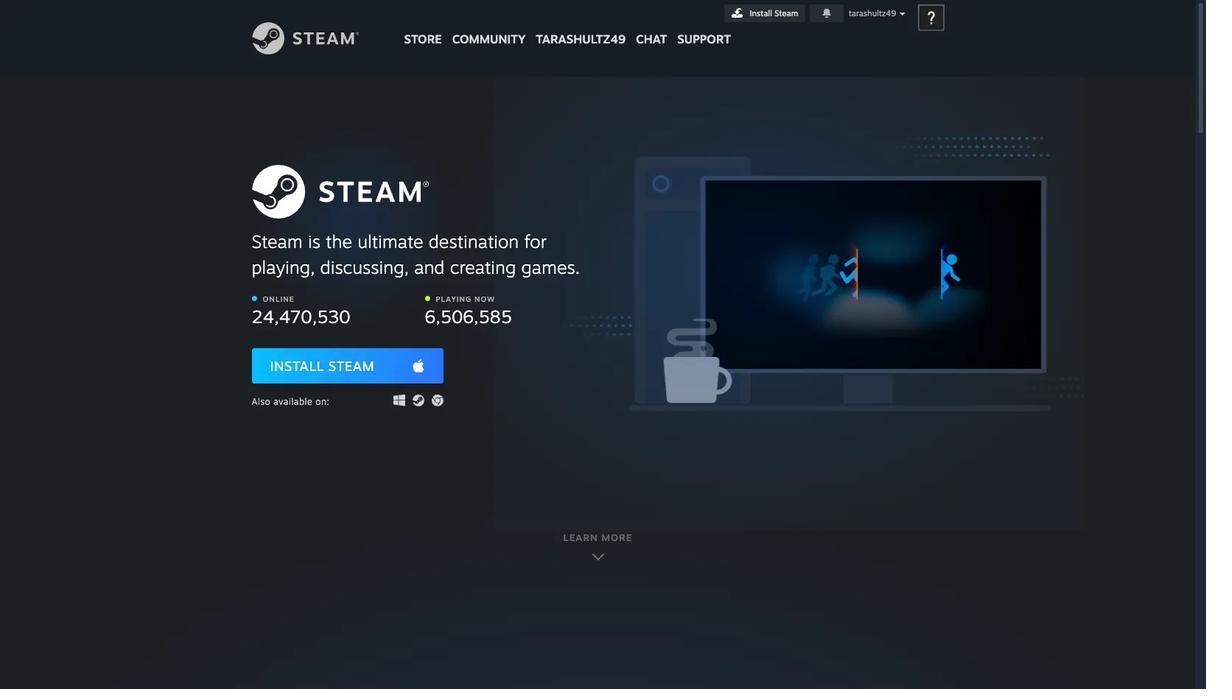 Task type: describe. For each thing, give the bounding box(es) containing it.
1 vertical spatial tarashultz49
[[536, 32, 626, 46]]

1 horizontal spatial steam
[[328, 358, 375, 374]]

for
[[524, 230, 547, 252]]

also
[[252, 396, 271, 407]]

and
[[414, 256, 445, 278]]

chat link
[[631, 0, 672, 50]]

6,506,585
[[425, 305, 512, 328]]

creating
[[450, 256, 516, 278]]

online
[[263, 294, 295, 303]]

games.
[[521, 256, 580, 278]]

learn more link
[[0, 532, 1196, 563]]

0 vertical spatial tarashultz49
[[849, 8, 896, 18]]

24,470,530
[[252, 305, 350, 328]]

support link
[[672, 0, 736, 50]]

available
[[274, 396, 313, 407]]

community link
[[447, 0, 531, 53]]



Task type: vqa. For each thing, say whether or not it's contained in the screenshot.
queue inside the How does the queue work? Click the button below to see a diagram of how your Steam Discovery Queue works. How does this work?
no



Task type: locate. For each thing, give the bounding box(es) containing it.
2 vertical spatial steam
[[328, 358, 375, 374]]

steam inside steam is the ultimate destination for playing, discussing, and creating games.
[[252, 230, 303, 252]]

playing,
[[252, 256, 315, 278]]

learn
[[563, 532, 598, 544]]

tarashultz49 link
[[531, 0, 631, 53]]

chat
[[636, 32, 667, 46]]

1 vertical spatial install steam
[[270, 358, 375, 374]]

destination
[[429, 230, 519, 252]]

1 vertical spatial steam
[[252, 230, 303, 252]]

install steam
[[750, 8, 798, 18], [270, 358, 375, 374]]

0 horizontal spatial steam
[[252, 230, 303, 252]]

0 horizontal spatial install
[[270, 358, 324, 374]]

also available on:
[[252, 396, 330, 407]]

1 horizontal spatial tarashultz49
[[849, 8, 896, 18]]

support
[[678, 32, 731, 46]]

0 vertical spatial install steam
[[750, 8, 798, 18]]

discussing,
[[320, 256, 409, 278]]

0 vertical spatial steam
[[775, 8, 798, 18]]

more
[[602, 532, 633, 544]]

1 horizontal spatial install steam link
[[724, 4, 805, 22]]

0 vertical spatial install steam link
[[724, 4, 805, 22]]

community
[[452, 32, 526, 46]]

playing now 6,506,585
[[425, 294, 512, 328]]

the
[[326, 230, 352, 252]]

learn more
[[563, 532, 633, 544]]

1 horizontal spatial install steam
[[750, 8, 798, 18]]

0 horizontal spatial install steam
[[270, 358, 375, 374]]

tarashultz49
[[849, 8, 896, 18], [536, 32, 626, 46]]

2 horizontal spatial steam
[[775, 8, 798, 18]]

0 horizontal spatial tarashultz49
[[536, 32, 626, 46]]

1 vertical spatial install steam link
[[252, 348, 443, 384]]

store
[[404, 32, 442, 46]]

1 horizontal spatial install
[[750, 8, 772, 18]]

install steam up on:
[[270, 358, 375, 374]]

online 24,470,530
[[252, 294, 350, 328]]

store link
[[399, 0, 447, 53]]

on:
[[316, 396, 330, 407]]

steam
[[775, 8, 798, 18], [252, 230, 303, 252], [328, 358, 375, 374]]

now
[[475, 294, 495, 303]]

ultimate
[[358, 230, 423, 252]]

steam is the ultimate destination for playing, discussing, and creating games.
[[252, 230, 580, 278]]

install steam link
[[724, 4, 805, 22], [252, 348, 443, 384]]

0 vertical spatial install
[[750, 8, 772, 18]]

playing
[[436, 294, 472, 303]]

is
[[308, 230, 320, 252]]

the logo for steam image
[[252, 165, 429, 219]]

0 horizontal spatial install steam link
[[252, 348, 443, 384]]

1 vertical spatial install
[[270, 358, 324, 374]]

install
[[750, 8, 772, 18], [270, 358, 324, 374]]

install steam right "support" link
[[750, 8, 798, 18]]

install steam link up on:
[[252, 348, 443, 384]]

install up available
[[270, 358, 324, 374]]

install steam link up 'support'
[[724, 4, 805, 22]]

install right "support" link
[[750, 8, 772, 18]]



